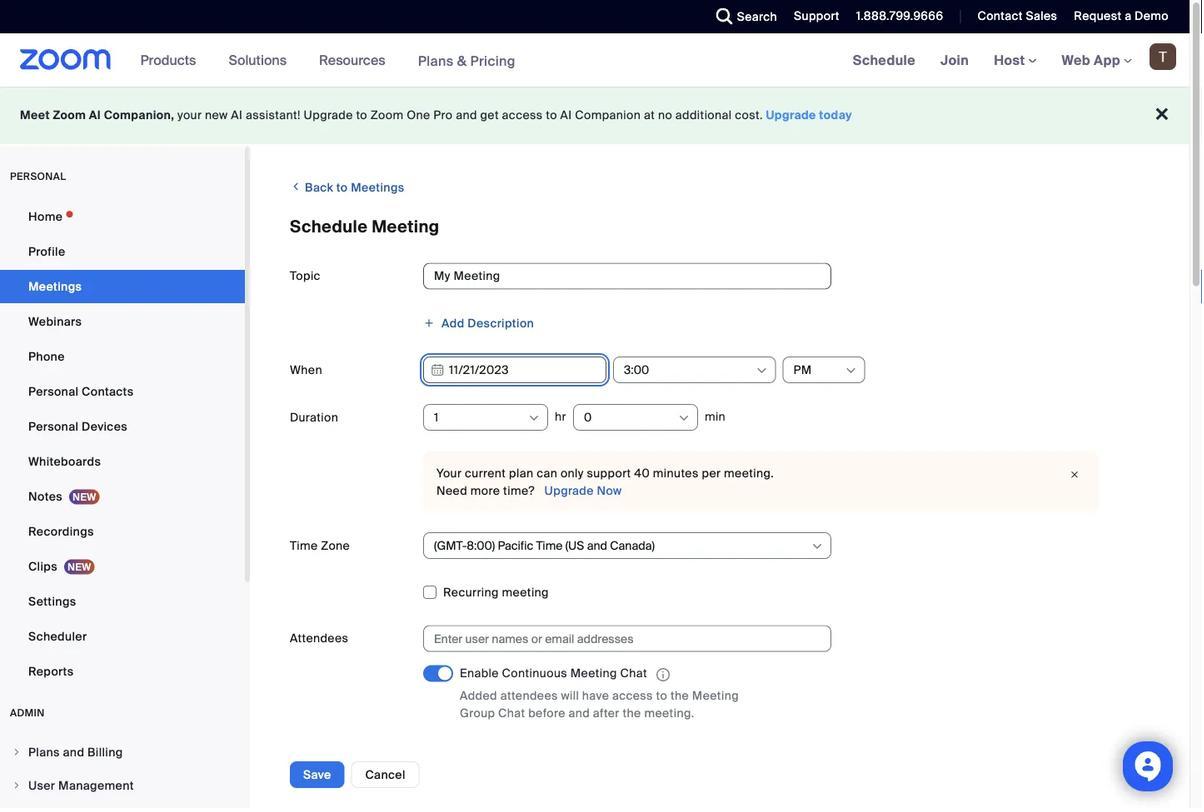 Task type: vqa. For each thing, say whether or not it's contained in the screenshot.
Access
yes



Task type: locate. For each thing, give the bounding box(es) containing it.
1 horizontal spatial plans
[[418, 52, 454, 69]]

schedule for schedule meeting
[[290, 216, 368, 237]]

duration
[[290, 409, 338, 425]]

chat down attendees
[[498, 705, 525, 721]]

0 horizontal spatial the
[[623, 705, 641, 721]]

additional
[[675, 107, 732, 123]]

upgrade down only
[[544, 483, 594, 498]]

app
[[1094, 51, 1120, 69]]

Persistent Chat, enter email address,Enter user names or email addresses text field
[[434, 626, 806, 651]]

recurring
[[443, 585, 499, 600]]

0 horizontal spatial show options image
[[755, 364, 768, 377]]

1
[[434, 409, 439, 425]]

zoom left one
[[370, 107, 404, 123]]

before
[[528, 705, 565, 721]]

0 vertical spatial meetings
[[351, 180, 404, 195]]

schedule down 1.888.799.9666
[[853, 51, 916, 69]]

personal up whiteboards
[[28, 419, 79, 434]]

contact sales
[[978, 8, 1057, 24]]

pm
[[793, 362, 812, 377]]

zone
[[321, 538, 350, 553]]

0 horizontal spatial plans
[[28, 744, 60, 760]]

1 vertical spatial show options image
[[811, 540, 824, 553]]

0 vertical spatial the
[[671, 688, 689, 703]]

banner containing products
[[0, 33, 1190, 88]]

sales
[[1026, 8, 1057, 24]]

chat
[[620, 666, 647, 681], [498, 705, 525, 721]]

personal for personal devices
[[28, 419, 79, 434]]

host button
[[994, 51, 1037, 69]]

0
[[584, 409, 592, 425]]

and left billing
[[63, 744, 84, 760]]

phone link
[[0, 340, 245, 373]]

and left get
[[456, 107, 477, 123]]

devices
[[82, 419, 127, 434]]

recordings
[[28, 524, 94, 539]]

1 personal from the top
[[28, 384, 79, 399]]

save
[[303, 767, 331, 782]]

plans & pricing
[[418, 52, 516, 69]]

zoom
[[53, 107, 86, 123], [370, 107, 404, 123]]

support
[[587, 466, 631, 481]]

attendees
[[290, 631, 348, 646]]

ai right new
[[231, 107, 243, 123]]

companion
[[575, 107, 641, 123]]

1 horizontal spatial schedule
[[853, 51, 916, 69]]

meeting
[[502, 585, 549, 600]]

personal
[[10, 170, 66, 183]]

access down "enable continuous meeting chat" application
[[612, 688, 653, 703]]

1 button
[[434, 405, 526, 430]]

show options image right pm dropdown button
[[844, 364, 858, 377]]

and down will
[[569, 705, 590, 721]]

1.888.799.9666 button up join
[[844, 0, 948, 33]]

the right after
[[623, 705, 641, 721]]

personal menu menu
[[0, 200, 245, 690]]

1 vertical spatial personal
[[28, 419, 79, 434]]

contact sales link
[[965, 0, 1062, 33], [978, 8, 1057, 24]]

show options image
[[844, 364, 858, 377], [527, 412, 541, 425], [677, 412, 691, 425]]

a
[[1125, 8, 1132, 24]]

0 vertical spatial chat
[[620, 666, 647, 681]]

1 horizontal spatial zoom
[[370, 107, 404, 123]]

show options image for 1
[[527, 412, 541, 425]]

1 horizontal spatial chat
[[620, 666, 647, 681]]

show options image for pm
[[844, 364, 858, 377]]

profile picture image
[[1150, 43, 1176, 70]]

1 horizontal spatial and
[[456, 107, 477, 123]]

can
[[537, 466, 557, 481]]

plans left &
[[418, 52, 454, 69]]

add description
[[442, 315, 534, 331]]

1 horizontal spatial show options image
[[677, 412, 691, 425]]

time
[[290, 538, 318, 553]]

admin menu menu
[[0, 736, 245, 808]]

right image
[[12, 781, 22, 791]]

0 horizontal spatial ai
[[89, 107, 101, 123]]

2 horizontal spatial and
[[569, 705, 590, 721]]

3 ai from the left
[[560, 107, 572, 123]]

to down learn more about enable continuous meeting chat 'icon'
[[656, 688, 667, 703]]

1 vertical spatial meetings
[[28, 279, 82, 294]]

profile link
[[0, 235, 245, 268]]

join link
[[928, 33, 981, 87]]

1 horizontal spatial upgrade
[[544, 483, 594, 498]]

1 horizontal spatial show options image
[[811, 540, 824, 553]]

0 horizontal spatial and
[[63, 744, 84, 760]]

40
[[634, 466, 650, 481]]

reports
[[28, 664, 74, 679]]

show options image
[[755, 364, 768, 377], [811, 540, 824, 553]]

0 horizontal spatial meetings
[[28, 279, 82, 294]]

to right back
[[336, 180, 348, 195]]

schedule down back
[[290, 216, 368, 237]]

host
[[994, 51, 1028, 69]]

0 vertical spatial schedule
[[853, 51, 916, 69]]

support link
[[781, 0, 844, 33], [794, 8, 840, 24]]

1 horizontal spatial ai
[[231, 107, 243, 123]]

schedule inside the meetings navigation
[[853, 51, 916, 69]]

resources button
[[319, 33, 393, 87]]

meeting. inside added attendees will have access to the meeting group chat before and after the meeting.
[[644, 705, 694, 721]]

meeting. down learn more about enable continuous meeting chat 'icon'
[[644, 705, 694, 721]]

1 vertical spatial schedule
[[290, 216, 368, 237]]

plans
[[418, 52, 454, 69], [28, 744, 60, 760]]

0 horizontal spatial zoom
[[53, 107, 86, 123]]

0 horizontal spatial upgrade
[[304, 107, 353, 123]]

now
[[597, 483, 622, 498]]

chat inside added attendees will have access to the meeting group chat before and after the meeting.
[[498, 705, 525, 721]]

0 vertical spatial meeting.
[[724, 466, 774, 481]]

1 vertical spatial meeting.
[[644, 705, 694, 721]]

0 horizontal spatial access
[[502, 107, 543, 123]]

1 vertical spatial and
[[569, 705, 590, 721]]

2 horizontal spatial show options image
[[844, 364, 858, 377]]

zoom right 'meet' on the left of page
[[53, 107, 86, 123]]

to inside added attendees will have access to the meeting group chat before and after the meeting.
[[656, 688, 667, 703]]

companion,
[[104, 107, 174, 123]]

meet zoom ai companion, your new ai assistant! upgrade to zoom one pro and get access to ai companion at no additional cost. upgrade today
[[20, 107, 852, 123]]

minutes
[[653, 466, 699, 481]]

description
[[468, 315, 534, 331]]

2 ai from the left
[[231, 107, 243, 123]]

0 horizontal spatial show options image
[[527, 412, 541, 425]]

search
[[737, 9, 777, 24]]

access right get
[[502, 107, 543, 123]]

request a demo link
[[1062, 0, 1190, 33], [1074, 8, 1169, 24]]

cancel button
[[351, 761, 420, 788]]

per
[[702, 466, 721, 481]]

solutions button
[[229, 33, 294, 87]]

chat left learn more about enable continuous meeting chat 'icon'
[[620, 666, 647, 681]]

2 personal from the top
[[28, 419, 79, 434]]

show options image left min
[[677, 412, 691, 425]]

access inside meet zoom ai companion, footer
[[502, 107, 543, 123]]

banner
[[0, 33, 1190, 88]]

left image
[[290, 178, 302, 195]]

meetings up webinars
[[28, 279, 82, 294]]

whiteboards link
[[0, 445, 245, 478]]

and
[[456, 107, 477, 123], [569, 705, 590, 721], [63, 744, 84, 760]]

the down learn more about enable continuous meeting chat 'icon'
[[671, 688, 689, 703]]

0 horizontal spatial schedule
[[290, 216, 368, 237]]

1.888.799.9666 button
[[844, 0, 948, 33], [856, 8, 943, 24]]

Topic text field
[[423, 263, 831, 289]]

notes link
[[0, 480, 245, 513]]

1 vertical spatial chat
[[498, 705, 525, 721]]

add description button
[[423, 310, 534, 336]]

meeting inside application
[[570, 666, 617, 681]]

0 vertical spatial plans
[[418, 52, 454, 69]]

0 vertical spatial personal
[[28, 384, 79, 399]]

plans inside product information navigation
[[418, 52, 454, 69]]

to down resources dropdown button
[[356, 107, 367, 123]]

ai left companion
[[560, 107, 572, 123]]

chat inside application
[[620, 666, 647, 681]]

meetings up schedule meeting
[[351, 180, 404, 195]]

schedule
[[853, 51, 916, 69], [290, 216, 368, 237]]

billing
[[87, 744, 123, 760]]

1 horizontal spatial the
[[671, 688, 689, 703]]

plans inside menu item
[[28, 744, 60, 760]]

show options image left hr
[[527, 412, 541, 425]]

1 vertical spatial the
[[623, 705, 641, 721]]

show options image for the "select time zone" text box
[[811, 540, 824, 553]]

1 horizontal spatial meeting.
[[724, 466, 774, 481]]

close image
[[1065, 466, 1085, 483]]

your
[[177, 107, 202, 123]]

contacts
[[82, 384, 134, 399]]

0 horizontal spatial meeting.
[[644, 705, 694, 721]]

upgrade right cost.
[[766, 107, 816, 123]]

id
[[340, 748, 352, 763]]

0 vertical spatial show options image
[[755, 364, 768, 377]]

ai
[[89, 107, 101, 123], [231, 107, 243, 123], [560, 107, 572, 123]]

scheduler link
[[0, 620, 245, 653]]

webinars link
[[0, 305, 245, 338]]

2 zoom from the left
[[370, 107, 404, 123]]

1 vertical spatial access
[[612, 688, 653, 703]]

recordings link
[[0, 515, 245, 548]]

plans and billing menu item
[[0, 736, 245, 768]]

personal down phone
[[28, 384, 79, 399]]

save button
[[290, 761, 344, 788]]

access inside added attendees will have access to the meeting group chat before and after the meeting.
[[612, 688, 653, 703]]

clips link
[[0, 550, 245, 583]]

1 horizontal spatial access
[[612, 688, 653, 703]]

schedule link
[[840, 33, 928, 87]]

ai left "companion,"
[[89, 107, 101, 123]]

meeting. right per
[[724, 466, 774, 481]]

plans and billing
[[28, 744, 123, 760]]

to
[[356, 107, 367, 123], [546, 107, 557, 123], [336, 180, 348, 195], [656, 688, 667, 703]]

1 vertical spatial plans
[[28, 744, 60, 760]]

meeting id
[[290, 748, 352, 763]]

upgrade
[[304, 107, 353, 123], [766, 107, 816, 123], [544, 483, 594, 498]]

learn more about enable continuous meeting chat image
[[651, 667, 675, 682]]

2 vertical spatial and
[[63, 744, 84, 760]]

2 horizontal spatial ai
[[560, 107, 572, 123]]

and inside meet zoom ai companion, footer
[[456, 107, 477, 123]]

meeting
[[372, 216, 439, 237], [570, 666, 617, 681], [692, 688, 739, 703], [290, 748, 337, 763]]

0 vertical spatial access
[[502, 107, 543, 123]]

0 vertical spatial and
[[456, 107, 477, 123]]

upgrade down product information navigation
[[304, 107, 353, 123]]

support
[[794, 8, 840, 24]]

admin
[[10, 706, 45, 719]]

0 horizontal spatial chat
[[498, 705, 525, 721]]

plans right right image
[[28, 744, 60, 760]]

right image
[[12, 747, 22, 757]]



Task type: describe. For each thing, give the bounding box(es) containing it.
request a demo
[[1074, 8, 1169, 24]]

product information navigation
[[128, 33, 528, 88]]

after
[[593, 705, 620, 721]]

back to meetings
[[302, 180, 404, 195]]

at
[[644, 107, 655, 123]]

zoom logo image
[[20, 49, 111, 70]]

only
[[561, 466, 584, 481]]

meeting inside added attendees will have access to the meeting group chat before and after the meeting.
[[692, 688, 739, 703]]

2 horizontal spatial upgrade
[[766, 107, 816, 123]]

pro
[[433, 107, 453, 123]]

1 zoom from the left
[[53, 107, 86, 123]]

user management
[[28, 778, 134, 793]]

user
[[28, 778, 55, 793]]

settings link
[[0, 585, 245, 618]]

added
[[460, 688, 497, 703]]

demo
[[1135, 8, 1169, 24]]

phone
[[28, 349, 65, 364]]

and inside menu item
[[63, 744, 84, 760]]

add
[[442, 315, 465, 331]]

user management menu item
[[0, 770, 245, 801]]

add image
[[423, 317, 435, 329]]

enable continuous meeting chat application
[[460, 665, 776, 684]]

attendees
[[500, 688, 558, 703]]

enable continuous meeting chat
[[460, 666, 647, 681]]

products button
[[140, 33, 204, 87]]

web app
[[1062, 51, 1120, 69]]

assistant!
[[246, 107, 301, 123]]

products
[[140, 51, 196, 69]]

request
[[1074, 8, 1122, 24]]

have
[[582, 688, 609, 703]]

enable
[[460, 666, 499, 681]]

schedule meeting
[[290, 216, 439, 237]]

meetings navigation
[[840, 33, 1190, 88]]

hr
[[555, 409, 566, 424]]

show options image for 0
[[677, 412, 691, 425]]

plan
[[509, 466, 534, 481]]

pricing
[[470, 52, 516, 69]]

home
[[28, 209, 63, 224]]

meetings inside "link"
[[28, 279, 82, 294]]

contact
[[978, 8, 1023, 24]]

meeting id option group
[[423, 743, 1150, 769]]

meet zoom ai companion, footer
[[0, 87, 1190, 144]]

1.888.799.9666
[[856, 8, 943, 24]]

schedule for schedule
[[853, 51, 916, 69]]

resources
[[319, 51, 385, 69]]

today
[[819, 107, 852, 123]]

1 horizontal spatial meetings
[[351, 180, 404, 195]]

current
[[465, 466, 506, 481]]

web
[[1062, 51, 1090, 69]]

pm button
[[793, 357, 843, 382]]

new
[[205, 107, 228, 123]]

recurring meeting
[[443, 585, 549, 600]]

scheduler
[[28, 629, 87, 644]]

join
[[941, 51, 969, 69]]

added attendees will have access to the meeting group chat before and after the meeting.
[[460, 688, 739, 721]]

web app button
[[1062, 51, 1132, 69]]

time?
[[503, 483, 535, 498]]

personal for personal contacts
[[28, 384, 79, 399]]

reports link
[[0, 655, 245, 688]]

group
[[460, 705, 495, 721]]

need
[[437, 483, 467, 498]]

1.888.799.9666 button up schedule link
[[856, 8, 943, 24]]

one
[[407, 107, 430, 123]]

when
[[290, 362, 322, 377]]

continuous
[[502, 666, 567, 681]]

plans for plans & pricing
[[418, 52, 454, 69]]

When text field
[[423, 357, 606, 383]]

upgrade inside your current plan can only support 40 minutes per meeting. need more time? upgrade now
[[544, 483, 594, 498]]

personal devices link
[[0, 410, 245, 443]]

more
[[471, 483, 500, 498]]

your
[[437, 466, 462, 481]]

whiteboards
[[28, 454, 101, 469]]

settings
[[28, 594, 76, 609]]

plans for plans and billing
[[28, 744, 60, 760]]

meeting. inside your current plan can only support 40 minutes per meeting. need more time? upgrade now
[[724, 466, 774, 481]]

profile
[[28, 244, 65, 259]]

webinars
[[28, 314, 82, 329]]

min
[[705, 409, 726, 424]]

clips
[[28, 559, 57, 574]]

and inside added attendees will have access to the meeting group chat before and after the meeting.
[[569, 705, 590, 721]]

cancel
[[365, 767, 405, 782]]

personal contacts link
[[0, 375, 245, 408]]

your current plan can only support 40 minutes per meeting. need more time? upgrade now
[[437, 466, 774, 498]]

show options image for select start time "text field"
[[755, 364, 768, 377]]

personal devices
[[28, 419, 127, 434]]

will
[[561, 688, 579, 703]]

back to meetings link
[[290, 173, 404, 201]]

select time zone text field
[[434, 533, 810, 558]]

1 ai from the left
[[89, 107, 101, 123]]

cost.
[[735, 107, 763, 123]]

personal contacts
[[28, 384, 134, 399]]

select start time text field
[[624, 357, 754, 382]]

get
[[480, 107, 499, 123]]

solutions
[[229, 51, 287, 69]]

&
[[457, 52, 467, 69]]

notes
[[28, 489, 62, 504]]

back
[[305, 180, 333, 195]]

to left companion
[[546, 107, 557, 123]]



